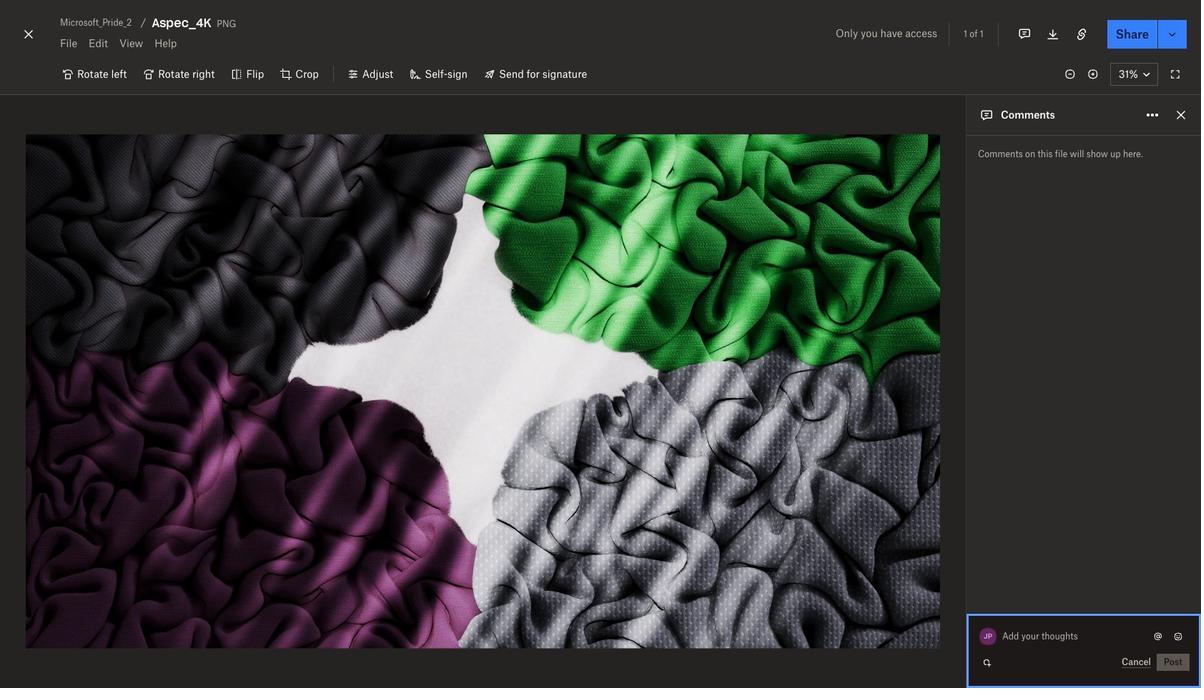 Task type: vqa. For each thing, say whether or not it's contained in the screenshot.
CLOSE RIGHT SIDEBAR image
yes



Task type: describe. For each thing, give the bounding box(es) containing it.
add your thoughts image
[[1003, 629, 1138, 645]]



Task type: locate. For each thing, give the bounding box(es) containing it.
close right sidebar image
[[1173, 107, 1190, 124]]

aspec_4k.png image
[[26, 135, 940, 649], [26, 135, 940, 649]]

close image
[[20, 23, 37, 46]]

Add your thoughts text field
[[1003, 626, 1150, 649]]



